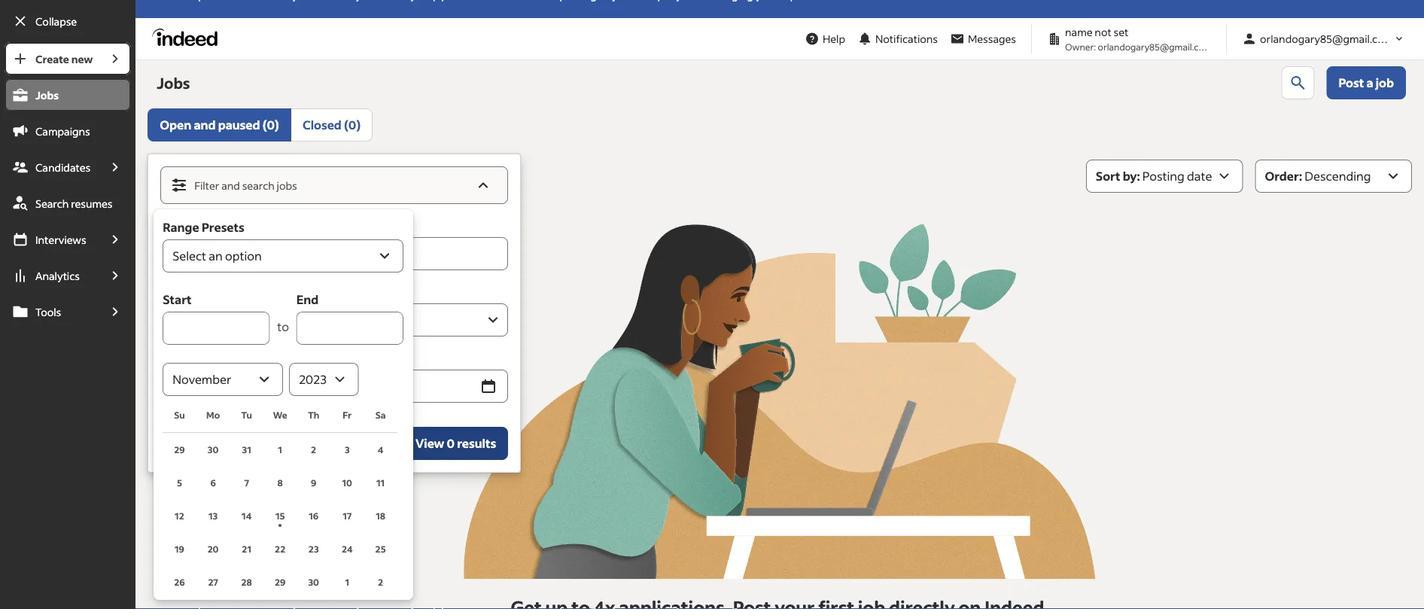 Task type: vqa. For each thing, say whether or not it's contained in the screenshot.
Resume LINK
no



Task type: locate. For each thing, give the bounding box(es) containing it.
1 vertical spatial 1 button
[[331, 565, 364, 599]]

1 horizontal spatial 2
[[378, 576, 383, 588]]

collapse advanced search image
[[475, 176, 493, 194]]

1 horizontal spatial 2 button
[[364, 565, 397, 599]]

1 horizontal spatial 30
[[308, 576, 319, 588]]

1 (0) from the left
[[263, 117, 279, 133]]

job
[[1376, 75, 1394, 90]]

2 button down 25
[[364, 565, 397, 599]]

1 horizontal spatial orlandogary85@gmail.com
[[1260, 32, 1394, 46]]

th
[[308, 409, 319, 421]]

30 button
[[196, 433, 230, 466], [297, 565, 331, 599]]

search
[[35, 197, 69, 210]]

date posted
[[161, 350, 231, 365]]

analytics link
[[5, 259, 100, 292]]

0 horizontal spatial orlandogary85@gmail.com
[[1098, 41, 1213, 52]]

26 button
[[163, 565, 196, 599]]

tools
[[35, 305, 61, 319]]

menu bar containing create new
[[0, 42, 136, 609]]

owner:
[[1065, 41, 1096, 52]]

menu bar
[[0, 42, 136, 609]]

post a job
[[1339, 75, 1394, 90]]

descending
[[1305, 168, 1372, 184]]

0 horizontal spatial 29 button
[[163, 433, 196, 466]]

12
[[175, 510, 184, 521]]

1 button up 8
[[263, 433, 297, 466]]

analytics
[[35, 269, 80, 282]]

0 vertical spatial 1 button
[[263, 433, 297, 466]]

0 horizontal spatial 1
[[278, 443, 282, 455]]

30 button up 6
[[196, 433, 230, 466]]

jobs down create new 'link' in the top of the page
[[35, 88, 59, 102]]

post
[[1339, 75, 1365, 90]]

10
[[342, 477, 352, 488]]

29 down 22 button
[[275, 576, 286, 588]]

2 down 25 button
[[378, 576, 383, 588]]

jobs up open
[[157, 73, 190, 93]]

0 vertical spatial and
[[194, 117, 216, 133]]

view 0 results button
[[404, 427, 508, 460]]

1 horizontal spatial 1
[[345, 576, 349, 588]]

job
[[161, 217, 181, 233]]

29 button up 5
[[163, 433, 196, 466]]

orlandogary85@gmail.com up the post
[[1260, 32, 1394, 46]]

29 button down the 22
[[263, 565, 297, 599]]

create new link
[[5, 42, 100, 75]]

1 up 8
[[278, 443, 282, 455]]

view 0 results
[[416, 436, 496, 451]]

Date posted field
[[161, 370, 475, 403]]

1 vertical spatial 2
[[378, 576, 383, 588]]

30 button down "23"
[[297, 565, 331, 599]]

5 button
[[163, 466, 196, 499]]

expand image
[[484, 311, 502, 329]]

open and paused (0)
[[160, 117, 279, 133]]

candidates link
[[5, 151, 100, 184]]

1 button down 24
[[331, 565, 364, 599]]

range
[[163, 219, 199, 235]]

1 button
[[263, 433, 297, 466], [331, 565, 364, 599]]

to
[[277, 319, 289, 334]]

0 horizontal spatial 2 button
[[297, 433, 331, 466]]

None checkbox
[[161, 434, 179, 453]]

13 button
[[196, 499, 230, 532]]

1 vertical spatial and
[[222, 179, 240, 192]]

sort by: posting date
[[1096, 168, 1213, 184]]

1 down "24" button
[[345, 576, 349, 588]]

0 vertical spatial 2
[[311, 443, 316, 455]]

2 for top 2 button
[[311, 443, 316, 455]]

and right open
[[194, 117, 216, 133]]

1 vertical spatial 1
[[345, 576, 349, 588]]

0 vertical spatial 29
[[174, 443, 185, 455]]

2 (0) from the left
[[344, 117, 361, 133]]

1 horizontal spatial 29 button
[[263, 565, 297, 599]]

15
[[275, 510, 285, 521]]

0 vertical spatial 30 button
[[196, 433, 230, 466]]

messages
[[968, 32, 1017, 46]]

20 button
[[196, 532, 230, 565]]

1
[[278, 443, 282, 455], [345, 576, 349, 588]]

not
[[1095, 25, 1112, 39]]

0 horizontal spatial 1 button
[[263, 433, 297, 466]]

name not set owner: orlandogary85@gmail.com element
[[1041, 24, 1218, 53]]

1 vertical spatial 29
[[275, 576, 286, 588]]

1 horizontal spatial 30 button
[[297, 565, 331, 599]]

and inside 'element'
[[222, 179, 240, 192]]

6 button
[[196, 466, 230, 499]]

0 vertical spatial 29 button
[[163, 433, 196, 466]]

16
[[309, 510, 319, 521]]

grid
[[163, 396, 397, 609]]

1 vertical spatial 30
[[308, 576, 319, 588]]

jobs
[[157, 73, 190, 93], [35, 88, 59, 102]]

fr
[[343, 409, 352, 421]]

29 left set at the bottom left of page
[[174, 443, 185, 455]]

7 button
[[230, 466, 263, 499]]

(0) right 'paused'
[[263, 117, 279, 133]]

29 for bottommost 29 button
[[275, 576, 286, 588]]

11
[[377, 477, 385, 488]]

orlandogary85@gmail.com inside name not set owner: orlandogary85@gmail.com
[[1098, 41, 1213, 52]]

28 button
[[230, 565, 263, 599]]

0 horizontal spatial 2
[[311, 443, 316, 455]]

order: descending
[[1265, 168, 1372, 184]]

24
[[342, 543, 353, 555]]

0 horizontal spatial and
[[194, 117, 216, 133]]

orlandogary85@gmail.com down set
[[1098, 41, 1213, 52]]

2 up 9
[[311, 443, 316, 455]]

22
[[275, 543, 286, 555]]

(0)
[[263, 117, 279, 133], [344, 117, 361, 133]]

view
[[416, 436, 444, 451]]

grid containing su
[[163, 396, 397, 609]]

0 vertical spatial 2 button
[[297, 433, 331, 466]]

by:
[[1123, 168, 1140, 184]]

1 horizontal spatial 29
[[275, 576, 286, 588]]

we
[[273, 409, 287, 421]]

and right 'filter' at the left top
[[222, 179, 240, 192]]

create new
[[35, 52, 93, 66]]

2 for the right 2 button
[[378, 576, 383, 588]]

29 button
[[163, 433, 196, 466], [263, 565, 297, 599]]

0 horizontal spatial 30
[[208, 443, 219, 455]]

range presets
[[163, 219, 245, 235]]

1 vertical spatial 2 button
[[364, 565, 397, 599]]

2 button up 9
[[297, 433, 331, 466]]

31
[[242, 443, 251, 455]]

1 horizontal spatial 1 button
[[331, 565, 364, 599]]

set
[[1114, 25, 1129, 39]]

posting
[[1143, 168, 1185, 184]]

2 button
[[297, 433, 331, 466], [364, 565, 397, 599]]

24 button
[[331, 532, 364, 565]]

16 button
[[297, 499, 331, 532]]

search candidates image
[[1289, 74, 1308, 92]]

30 right set at the bottom left of page
[[208, 443, 219, 455]]

5
[[177, 477, 182, 488]]

1 horizontal spatial and
[[222, 179, 240, 192]]

4
[[378, 443, 384, 455]]

0 horizontal spatial 30 button
[[196, 433, 230, 466]]

0 horizontal spatial 29
[[174, 443, 185, 455]]

results
[[457, 436, 496, 451]]

Job title text field
[[161, 237, 508, 270]]

orlandogary85@gmail.com inside dropdown button
[[1260, 32, 1394, 46]]

Location field
[[167, 309, 478, 331]]

(0) right closed
[[344, 117, 361, 133]]

18 button
[[364, 499, 397, 532]]

30 down '23' 'button'
[[308, 576, 319, 588]]

orlandogary85@gmail.com
[[1260, 32, 1394, 46], [1098, 41, 1213, 52]]

interviews link
[[5, 223, 100, 256]]

1 horizontal spatial (0)
[[344, 117, 361, 133]]

0 horizontal spatial (0)
[[263, 117, 279, 133]]

1 vertical spatial 30 button
[[297, 565, 331, 599]]

14 button
[[230, 499, 263, 532]]



Task type: describe. For each thing, give the bounding box(es) containing it.
new
[[71, 52, 93, 66]]

29 for top 29 button
[[174, 443, 185, 455]]

31 button
[[230, 433, 263, 466]]

a
[[1367, 75, 1374, 90]]

su
[[174, 409, 185, 421]]

jobs
[[277, 179, 297, 192]]

8 button
[[263, 466, 297, 499]]

paused
[[218, 117, 260, 133]]

collapse
[[35, 14, 77, 28]]

create
[[35, 52, 69, 66]]

9 button
[[297, 466, 331, 499]]

28
[[241, 576, 252, 588]]

17 button
[[331, 499, 364, 532]]

help button
[[799, 25, 852, 53]]

12 button
[[163, 499, 196, 532]]

1 horizontal spatial jobs
[[157, 73, 190, 93]]

14
[[242, 510, 252, 521]]

and for search
[[222, 179, 240, 192]]

0 horizontal spatial jobs
[[35, 88, 59, 102]]

location
[[161, 283, 211, 299]]

search resumes link
[[5, 187, 131, 220]]

date
[[1187, 168, 1213, 184]]

order:
[[1265, 168, 1303, 184]]

tu
[[241, 409, 252, 421]]

8
[[277, 477, 283, 488]]

campaigns link
[[5, 114, 131, 148]]

search resumes
[[35, 197, 113, 210]]

9
[[311, 477, 317, 488]]

25
[[375, 543, 386, 555]]

filter and search jobs element
[[161, 167, 508, 203]]

19
[[175, 543, 184, 555]]

1 vertical spatial 29 button
[[263, 565, 297, 599]]

sa
[[376, 409, 386, 421]]

start
[[163, 292, 192, 307]]

filter and search jobs
[[194, 179, 297, 192]]

set
[[188, 436, 206, 451]]

11 button
[[364, 466, 397, 499]]

date
[[161, 350, 188, 365]]

End field
[[296, 312, 404, 345]]

tools link
[[5, 295, 100, 328]]

campaigns
[[35, 124, 90, 138]]

15 button
[[263, 499, 297, 532]]

notifications
[[876, 32, 938, 46]]

23
[[309, 543, 319, 555]]

7
[[244, 477, 249, 488]]

indeed home image
[[152, 28, 225, 46]]

choose a date image
[[480, 377, 498, 395]]

notifications button
[[852, 22, 944, 55]]

job title
[[161, 217, 207, 233]]

27 button
[[196, 565, 230, 599]]

22 button
[[263, 532, 297, 565]]

messages link
[[944, 25, 1023, 53]]

3 button
[[331, 433, 364, 466]]

19 button
[[163, 532, 196, 565]]

posted
[[190, 350, 231, 365]]

sort
[[1096, 168, 1121, 184]]

10 button
[[331, 466, 364, 499]]

closed (0)
[[303, 117, 361, 133]]

filter
[[194, 179, 219, 192]]

17
[[343, 510, 352, 521]]

25 button
[[364, 532, 397, 565]]

0 vertical spatial 1
[[278, 443, 282, 455]]

20
[[208, 543, 219, 555]]

help
[[823, 32, 846, 46]]

0
[[447, 436, 455, 451]]

13
[[209, 510, 218, 521]]

and for paused
[[194, 117, 216, 133]]

candidates
[[35, 160, 91, 174]]

default
[[223, 436, 262, 451]]

closed
[[303, 117, 342, 133]]

6
[[210, 477, 216, 488]]

Start field
[[163, 312, 270, 345]]

search
[[242, 179, 275, 192]]

18
[[376, 510, 386, 521]]

21 button
[[230, 532, 263, 565]]

23 button
[[297, 532, 331, 565]]

0 vertical spatial 30
[[208, 443, 219, 455]]

as
[[208, 436, 220, 451]]



